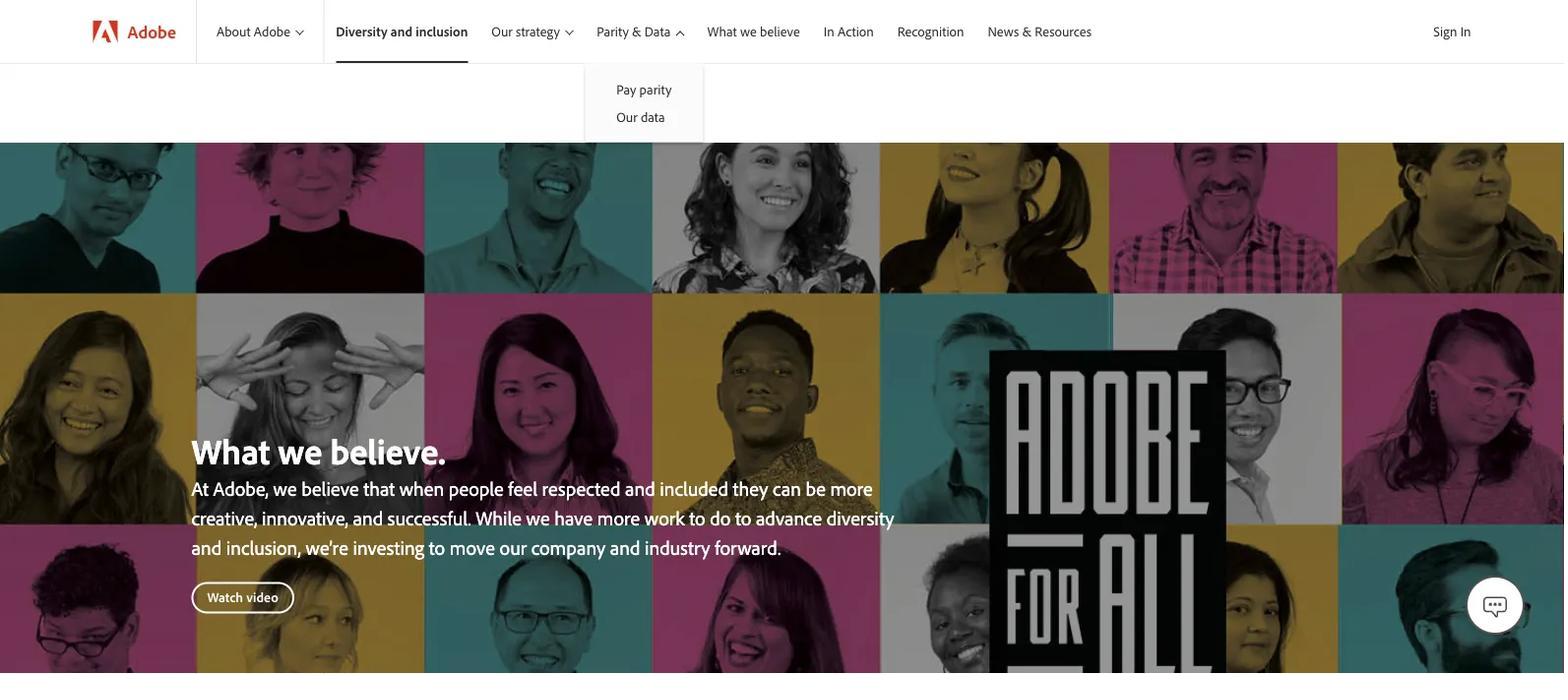 Task type: vqa. For each thing, say whether or not it's contained in the screenshot.
THE SALES link
no



Task type: locate. For each thing, give the bounding box(es) containing it.
1 horizontal spatial believe
[[760, 23, 800, 40]]

diversity and inclusion
[[336, 23, 468, 40]]

1 & from the left
[[632, 23, 641, 40]]

0 horizontal spatial to
[[429, 535, 445, 560]]

in action
[[824, 23, 874, 40]]

action
[[838, 23, 874, 40]]

0 vertical spatial more
[[830, 476, 873, 501]]

to down successful.
[[429, 535, 445, 560]]

can
[[773, 476, 801, 501]]

to
[[689, 505, 706, 531], [735, 505, 751, 531], [429, 535, 445, 560]]

our left data
[[617, 108, 638, 125]]

news & resources link
[[976, 0, 1104, 63]]

investing
[[353, 535, 424, 560]]

and right diversity
[[391, 23, 413, 40]]

our strategy button
[[480, 0, 585, 63]]

respected
[[542, 476, 621, 501]]

1 vertical spatial believe
[[302, 476, 359, 501]]

1 horizontal spatial what
[[707, 23, 737, 40]]

pay parity
[[617, 81, 672, 98]]

adobe left about
[[127, 20, 176, 42]]

our data
[[617, 108, 665, 125]]

2 in from the left
[[824, 23, 835, 40]]

at
[[191, 476, 209, 501]]

1 horizontal spatial in
[[1461, 23, 1471, 40]]

0 vertical spatial believe
[[760, 23, 800, 40]]

adobe
[[127, 20, 176, 42], [254, 23, 290, 40]]

and inside diversity and inclusion 'link'
[[391, 23, 413, 40]]

sign in
[[1434, 23, 1471, 40]]

company
[[531, 535, 606, 560]]

that
[[364, 476, 395, 501]]

more up diversity
[[830, 476, 873, 501]]

recognition link
[[886, 0, 976, 63]]

believe up innovative,
[[302, 476, 359, 501]]

innovative,
[[262, 505, 348, 531]]

and left industry
[[610, 535, 640, 560]]

what up adobe,
[[191, 428, 270, 473]]

what
[[707, 23, 737, 40], [191, 428, 270, 473]]

inclusion
[[416, 23, 468, 40]]

diversity
[[827, 505, 894, 531]]

adobe right about
[[254, 23, 290, 40]]

our
[[500, 535, 527, 560]]

to right do
[[735, 505, 751, 531]]

in
[[1461, 23, 1471, 40], [824, 23, 835, 40]]

0 horizontal spatial &
[[632, 23, 641, 40]]

we
[[740, 23, 757, 40], [278, 428, 322, 473], [273, 476, 297, 501], [526, 505, 550, 531]]

1 horizontal spatial our
[[617, 108, 638, 125]]

resources
[[1035, 23, 1092, 40]]

advance
[[756, 505, 822, 531]]

0 horizontal spatial our
[[492, 23, 513, 40]]

&
[[632, 23, 641, 40], [1023, 23, 1032, 40]]

what right data
[[707, 23, 737, 40]]

0 horizontal spatial in
[[824, 23, 835, 40]]

to left do
[[689, 505, 706, 531]]

what for believe
[[707, 23, 737, 40]]

& left data
[[632, 23, 641, 40]]

more
[[830, 476, 873, 501], [597, 505, 640, 531]]

& inside dropdown button
[[632, 23, 641, 40]]

believe inside what we believe. at adobe, we believe that when people feel respected and included they can be more creative, innovative, and successful. while we have more work to do to advance diversity and inclusion, we're investing to move our company and industry forward.
[[302, 476, 359, 501]]

0 horizontal spatial believe
[[302, 476, 359, 501]]

2 & from the left
[[1023, 23, 1032, 40]]

creative,
[[191, 505, 257, 531]]

1 horizontal spatial &
[[1023, 23, 1032, 40]]

and
[[391, 23, 413, 40], [625, 476, 655, 501], [353, 505, 383, 531], [191, 535, 222, 560], [610, 535, 640, 560]]

what inside what we believe link
[[707, 23, 737, 40]]

believe left in action
[[760, 23, 800, 40]]

1 vertical spatial what
[[191, 428, 270, 473]]

1 vertical spatial our
[[617, 108, 638, 125]]

in left action
[[824, 23, 835, 40]]

what we believe. at adobe, we believe that when people feel respected and included they can be more creative, innovative, and successful. while we have more work to do to advance diversity and inclusion, we're investing to move our company and industry forward.
[[191, 428, 894, 560]]

adobe link
[[73, 0, 196, 63]]

1 in from the left
[[1461, 23, 1471, 40]]

group
[[585, 63, 703, 142]]

in right the sign
[[1461, 23, 1471, 40]]

what inside what we believe. at adobe, we believe that when people feel respected and included they can be more creative, innovative, and successful. while we have more work to do to advance diversity and inclusion, we're investing to move our company and industry forward.
[[191, 428, 270, 473]]

1 horizontal spatial more
[[830, 476, 873, 501]]

what we believe
[[707, 23, 800, 40]]

0 vertical spatial our
[[492, 23, 513, 40]]

0 horizontal spatial more
[[597, 505, 640, 531]]

our inside 'popup button'
[[492, 23, 513, 40]]

adobe,
[[213, 476, 269, 501]]

included
[[660, 476, 729, 501]]

1 vertical spatial more
[[597, 505, 640, 531]]

0 vertical spatial what
[[707, 23, 737, 40]]

data
[[645, 23, 671, 40]]

about adobe
[[217, 23, 290, 40]]

believe
[[760, 23, 800, 40], [302, 476, 359, 501]]

we're
[[306, 535, 348, 560]]

more right have
[[597, 505, 640, 531]]

our left strategy
[[492, 23, 513, 40]]

about adobe button
[[197, 0, 323, 63]]

& right news
[[1023, 23, 1032, 40]]

our
[[492, 23, 513, 40], [617, 108, 638, 125]]

1 horizontal spatial adobe
[[254, 23, 290, 40]]

parity & data
[[597, 23, 671, 40]]

parity
[[597, 23, 629, 40]]

0 horizontal spatial what
[[191, 428, 270, 473]]



Task type: describe. For each thing, give the bounding box(es) containing it.
we inside what we believe link
[[740, 23, 757, 40]]

feel
[[508, 476, 538, 501]]

watch video link
[[191, 582, 294, 614]]

successful.
[[388, 505, 471, 531]]

they
[[733, 476, 768, 501]]

& for parity
[[632, 23, 641, 40]]

inclusion,
[[226, 535, 301, 560]]

news & resources
[[988, 23, 1092, 40]]

pay parity link
[[585, 76, 703, 103]]

data
[[641, 108, 665, 125]]

recognition
[[898, 23, 964, 40]]

in action link
[[812, 0, 886, 63]]

believe.
[[330, 428, 446, 473]]

people
[[449, 476, 504, 501]]

our for our data
[[617, 108, 638, 125]]

adobe inside dropdown button
[[254, 23, 290, 40]]

diversity and inclusion link
[[324, 0, 480, 63]]

our strategy
[[492, 23, 560, 40]]

watch video
[[207, 588, 278, 605]]

forward.
[[715, 535, 781, 560]]

about
[[217, 23, 251, 40]]

in inside button
[[1461, 23, 1471, 40]]

strategy
[[516, 23, 560, 40]]

what for believe.
[[191, 428, 270, 473]]

parity & data button
[[585, 0, 696, 63]]

work
[[645, 505, 685, 531]]

& for news
[[1023, 23, 1032, 40]]

and down that
[[353, 505, 383, 531]]

while
[[476, 505, 522, 531]]

industry
[[645, 535, 710, 560]]

do
[[710, 505, 731, 531]]

pay
[[617, 81, 636, 98]]

video
[[246, 588, 278, 605]]

move
[[450, 535, 495, 560]]

have
[[555, 505, 593, 531]]

group containing pay parity
[[585, 63, 703, 142]]

when
[[399, 476, 444, 501]]

0 horizontal spatial adobe
[[127, 20, 176, 42]]

diversity
[[336, 23, 388, 40]]

our for our strategy
[[492, 23, 513, 40]]

our data link
[[585, 103, 703, 130]]

and down creative,
[[191, 535, 222, 560]]

and up work
[[625, 476, 655, 501]]

2 horizontal spatial to
[[735, 505, 751, 531]]

be
[[806, 476, 826, 501]]

news
[[988, 23, 1019, 40]]

sign in button
[[1430, 15, 1475, 48]]

watch
[[207, 588, 243, 605]]

parity
[[640, 81, 672, 98]]

sign
[[1434, 23, 1457, 40]]

1 horizontal spatial to
[[689, 505, 706, 531]]

what we believe link
[[696, 0, 812, 63]]



